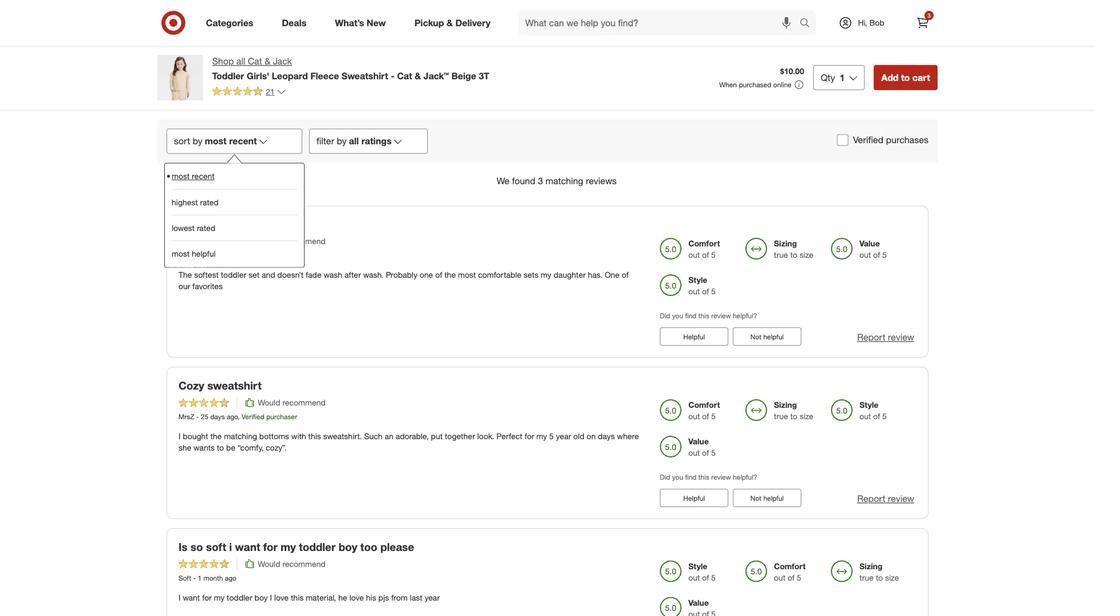 Task type: vqa. For each thing, say whether or not it's contained in the screenshot.
Pickup
yes



Task type: describe. For each thing, give the bounding box(es) containing it.
hi,
[[859, 18, 868, 28]]

lowest
[[172, 223, 195, 233]]

old
[[574, 431, 585, 441]]

fade
[[306, 270, 322, 280]]

most up highest
[[172, 171, 190, 181]]

most recent link
[[172, 163, 297, 189]]

2 vertical spatial for
[[202, 593, 212, 603]]

1 horizontal spatial boy
[[339, 540, 358, 554]]

did for cozy sweatshirt
[[660, 473, 671, 482]]

hi, bob
[[859, 18, 885, 28]]

sort by most recent
[[174, 135, 257, 147]]

ratings
[[362, 135, 392, 147]]

an
[[385, 431, 394, 441]]

mrsz - 25 days ago , verified purchaser
[[179, 413, 297, 421]]

not helpful button for soft and comfortable
[[733, 328, 802, 346]]

pickup & delivery
[[415, 17, 491, 28]]

1 vertical spatial year
[[425, 593, 440, 603]]

is
[[179, 540, 188, 554]]

i want for my toddler boy i love this material, he love his pjs from last year
[[179, 593, 440, 603]]

she
[[179, 443, 191, 453]]

purchases
[[887, 134, 929, 146]]

shop all cat & jack toddler girls' leopard fleece sweatshirt - cat & jack™ beige 3t
[[212, 56, 490, 81]]

cozy
[[179, 379, 204, 392]]

matching for reviews
[[546, 175, 584, 186]]

0 horizontal spatial comfortable
[[225, 218, 289, 231]]

helpful button for cozy sweatshirt
[[660, 489, 729, 507]]

out of 5
[[491, 40, 518, 50]]

what's
[[335, 17, 364, 28]]

he
[[339, 593, 347, 603]]

jack
[[273, 56, 292, 67]]

perfect
[[497, 431, 523, 441]]

- for soft - 1 month ago
[[193, 574, 196, 583]]

helpful for sweatshirt
[[764, 494, 784, 503]]

and inside 'the softest toddler set and doesn't fade wash after wash. probably one of the most comfortable sets my daughter has. one of our favorites'
[[262, 270, 275, 280]]

purchaser
[[267, 413, 297, 421]]

filter by all ratings
[[317, 135, 392, 147]]

bottoms
[[259, 431, 289, 441]]

when
[[720, 80, 737, 89]]

2 vertical spatial sizing
[[860, 561, 883, 571]]

sizing true to size for cozy sweatshirt
[[774, 400, 814, 421]]

0 vertical spatial want
[[235, 540, 260, 554]]

after
[[345, 270, 361, 280]]

25
[[201, 413, 209, 421]]

2 vertical spatial &
[[415, 70, 421, 81]]

with
[[291, 431, 306, 441]]

most helpful
[[172, 248, 216, 258]]

helpful? for soft and comfortable
[[733, 312, 758, 320]]

did you find this review helpful? for soft and comfortable
[[660, 312, 758, 320]]

qty 1
[[821, 72, 845, 83]]

when purchased online
[[720, 80, 792, 89]]

beige
[[452, 70, 477, 81]]

verified purchases
[[854, 134, 929, 146]]

1 vertical spatial toddler
[[299, 540, 336, 554]]

rated for lowest rated
[[197, 223, 216, 233]]

be
[[226, 443, 235, 453]]

would for sweatshirt
[[258, 398, 280, 408]]

our
[[179, 281, 190, 291]]

one
[[605, 270, 620, 280]]

by for sort by
[[193, 135, 203, 147]]

reviews
[[586, 175, 617, 186]]

delivery
[[456, 17, 491, 28]]

8
[[196, 251, 200, 260]]

last
[[410, 593, 423, 603]]

sizing for soft and comfortable
[[774, 239, 798, 249]]

0 vertical spatial and
[[203, 218, 222, 231]]

2 vertical spatial toddler
[[227, 593, 252, 603]]

has.
[[588, 270, 603, 280]]

to inside button
[[902, 72, 910, 83]]

cozy".
[[266, 443, 287, 453]]

soft for soft and comfortable
[[179, 218, 200, 231]]

you for cozy sweatshirt
[[673, 473, 684, 482]]

wash
[[324, 270, 342, 280]]

- inside shop all cat & jack toddler girls' leopard fleece sweatshirt - cat & jack™ beige 3t
[[391, 70, 395, 81]]

recommend for is so soft i want for my toddler boy too please
[[283, 559, 326, 569]]

toddler
[[212, 70, 244, 81]]

on
[[587, 431, 596, 441]]

shop
[[212, 56, 234, 67]]

days for 25
[[210, 413, 225, 421]]

2 vertical spatial sizing true to size
[[860, 561, 900, 583]]

would recommend for sweatshirt
[[258, 398, 326, 408]]

mrsz
[[179, 413, 194, 421]]

highest
[[172, 197, 198, 207]]

bought
[[183, 431, 208, 441]]

the
[[179, 270, 192, 280]]

0 vertical spatial helpful
[[192, 248, 216, 258]]

this inside "i bought the matching bottoms with this sweatshirt. such an adorable, put together look. perfect for my 5 year old on days where she wants to be "comfy, cozy"."
[[309, 431, 321, 441]]

highest rated
[[172, 197, 219, 207]]

1 love from the left
[[274, 593, 289, 603]]

recommend for soft and comfortable
[[283, 236, 326, 246]]

material,
[[306, 593, 336, 603]]

most right sort
[[205, 135, 227, 147]]

soft
[[206, 540, 226, 554]]

categories
[[206, 17, 254, 28]]

ago for comfortable
[[218, 251, 229, 260]]

the softest toddler set and doesn't fade wash after wash. probably one of the most comfortable sets my daughter has. one of our favorites
[[179, 270, 629, 291]]

sets
[[524, 270, 539, 280]]

rated for highest rated
[[200, 197, 219, 207]]

5 inside "i bought the matching bottoms with this sweatshirt. such an adorable, put together look. perfect for my 5 year old on days where she wants to be "comfy, cozy"."
[[550, 431, 554, 441]]

so
[[191, 540, 203, 554]]

where
[[617, 431, 639, 441]]

report for soft and comfortable
[[858, 332, 886, 343]]

not helpful for soft and comfortable
[[751, 333, 784, 341]]

1 horizontal spatial recent
[[229, 135, 257, 147]]

0 horizontal spatial boy
[[255, 593, 268, 603]]

report for cozy sweatshirt
[[858, 493, 886, 505]]

toddler inside 'the softest toddler set and doesn't fade wash after wash. probably one of the most comfortable sets my daughter has. one of our favorites'
[[221, 270, 247, 280]]

add to cart button
[[874, 65, 938, 90]]

1 vertical spatial ago
[[227, 413, 238, 421]]

report review for cozy sweatshirt
[[858, 493, 915, 505]]

0 vertical spatial verified
[[854, 134, 884, 146]]

daughter
[[554, 270, 586, 280]]

0 horizontal spatial recent
[[192, 171, 215, 181]]

report review button for soft and comfortable
[[858, 331, 915, 344]]

0 horizontal spatial want
[[183, 593, 200, 603]]

lowest rated
[[172, 223, 216, 233]]

doesn't
[[278, 270, 304, 280]]

fleece
[[311, 70, 339, 81]]

too
[[361, 540, 378, 554]]

0 horizontal spatial verified
[[242, 413, 265, 421]]

from
[[391, 593, 408, 603]]

would recommend for and
[[258, 236, 326, 246]]

girls'
[[247, 70, 269, 81]]

true to size
[[405, 40, 445, 50]]

1 horizontal spatial all
[[349, 135, 359, 147]]

the inside "i bought the matching bottoms with this sweatshirt. such an adorable, put together look. perfect for my 5 year old on days where she wants to be "comfy, cozy"."
[[211, 431, 222, 441]]

i left material,
[[270, 593, 272, 603]]

we
[[497, 175, 510, 186]]

sweatshirt
[[342, 70, 389, 81]]

jen - 8 days ago
[[179, 251, 229, 260]]

adorable,
[[396, 431, 429, 441]]

image of toddler girls' leopard fleece sweatshirt - cat & jack™ beige 3t image
[[158, 55, 203, 100]]

sort
[[174, 135, 190, 147]]

1 horizontal spatial value out of 5
[[860, 239, 887, 260]]

3 inside 3 link
[[928, 12, 931, 19]]

helpful button for soft and comfortable
[[660, 328, 729, 346]]



Task type: locate. For each thing, give the bounding box(es) containing it.
not for soft and comfortable
[[751, 333, 762, 341]]

2 vertical spatial ago
[[225, 574, 237, 583]]

i
[[229, 540, 232, 554]]

together
[[445, 431, 475, 441]]

most inside 'the softest toddler set and doesn't fade wash after wash. probably one of the most comfortable sets my daughter has. one of our favorites'
[[458, 270, 476, 280]]

1 not from the top
[[751, 333, 762, 341]]

comfortable down highest rated link
[[225, 218, 289, 231]]

out
[[491, 40, 502, 50], [576, 40, 588, 50], [662, 40, 674, 50], [689, 250, 700, 260], [860, 250, 872, 260], [689, 286, 700, 296], [689, 411, 700, 421], [860, 411, 872, 421], [689, 448, 700, 458], [689, 573, 700, 583], [774, 573, 786, 583]]

my down month
[[214, 593, 225, 603]]

look.
[[478, 431, 495, 441]]

2 find from the top
[[686, 473, 697, 482]]

find for soft and comfortable
[[686, 312, 697, 320]]

1 not helpful from the top
[[751, 333, 784, 341]]

toddler up material,
[[299, 540, 336, 554]]

2 vertical spatial would
[[258, 559, 280, 569]]

size
[[431, 40, 445, 50], [800, 250, 814, 260], [800, 411, 814, 421], [886, 573, 900, 583]]

1 helpful from the top
[[684, 333, 705, 341]]

sizing for cozy sweatshirt
[[774, 400, 798, 410]]

would for so
[[258, 559, 280, 569]]

0 vertical spatial 3
[[928, 12, 931, 19]]

probably
[[386, 270, 418, 280]]

0 vertical spatial report
[[858, 332, 886, 343]]

1 vertical spatial would
[[258, 398, 280, 408]]

0 vertical spatial would
[[258, 236, 280, 246]]

pickup & delivery link
[[405, 10, 505, 35]]

jack™
[[424, 70, 449, 81]]

1 horizontal spatial &
[[415, 70, 421, 81]]

not helpful button for cozy sweatshirt
[[733, 489, 802, 507]]

1 recommend from the top
[[283, 236, 326, 246]]

- left "25"
[[196, 413, 199, 421]]

did for soft and comfortable
[[660, 312, 671, 320]]

1 vertical spatial the
[[211, 431, 222, 441]]

days right on
[[598, 431, 615, 441]]

1 soft from the top
[[179, 218, 200, 231]]

my right perfect
[[537, 431, 547, 441]]

would down is so soft i want for my toddler boy too please
[[258, 559, 280, 569]]

3t
[[479, 70, 490, 81]]

toddler left set on the left of the page
[[221, 270, 247, 280]]

lowest rated link
[[172, 215, 297, 241]]

cat up girls'
[[248, 56, 262, 67]]

wants
[[194, 443, 215, 453]]

cozy sweatshirt
[[179, 379, 262, 392]]

1 vertical spatial value
[[689, 437, 709, 447]]

the inside 'the softest toddler set and doesn't fade wash after wash. probably one of the most comfortable sets my daughter has. one of our favorites'
[[445, 270, 456, 280]]

0 horizontal spatial 1
[[198, 574, 202, 583]]

1 vertical spatial report review button
[[858, 493, 915, 506]]

all right shop
[[236, 56, 245, 67]]

cart
[[913, 72, 931, 83]]

the up wants at the bottom left of page
[[211, 431, 222, 441]]

1 vertical spatial want
[[183, 593, 200, 603]]

0 vertical spatial value
[[860, 239, 880, 249]]

i up she
[[179, 431, 181, 441]]

days inside "i bought the matching bottoms with this sweatshirt. such an adorable, put together look. perfect for my 5 year old on days where she wants to be "comfy, cozy"."
[[598, 431, 615, 441]]

1 vertical spatial did you find this review helpful?
[[660, 473, 758, 482]]

his
[[366, 593, 377, 603]]

recommend
[[283, 236, 326, 246], [283, 398, 326, 408], [283, 559, 326, 569]]

& right pickup
[[447, 17, 453, 28]]

& left jack
[[265, 56, 271, 67]]

0 vertical spatial cat
[[248, 56, 262, 67]]

to inside "i bought the matching bottoms with this sweatshirt. such an adorable, put together look. perfect for my 5 year old on days where she wants to be "comfy, cozy"."
[[217, 443, 224, 453]]

0 horizontal spatial the
[[211, 431, 222, 441]]

2 would from the top
[[258, 398, 280, 408]]

the
[[445, 270, 456, 280], [211, 431, 222, 441]]

did
[[660, 312, 671, 320], [660, 473, 671, 482]]

1 horizontal spatial by
[[337, 135, 347, 147]]

i inside "i bought the matching bottoms with this sweatshirt. such an adorable, put together look. perfect for my 5 year old on days where she wants to be "comfy, cozy"."
[[179, 431, 181, 441]]

1 vertical spatial report
[[858, 493, 886, 505]]

all
[[236, 56, 245, 67], [349, 135, 359, 147]]

did you find this review helpful? for cozy sweatshirt
[[660, 473, 758, 482]]

2 did you find this review helpful? from the top
[[660, 473, 758, 482]]

2 helpful button from the top
[[660, 489, 729, 507]]

0 vertical spatial all
[[236, 56, 245, 67]]

0 vertical spatial sizing
[[774, 239, 798, 249]]

would for and
[[258, 236, 280, 246]]

by right sort
[[193, 135, 203, 147]]

1 vertical spatial comfortable
[[478, 270, 522, 280]]

1 vertical spatial report review
[[858, 493, 915, 505]]

my right sets
[[541, 270, 552, 280]]

love
[[274, 593, 289, 603], [350, 593, 364, 603]]

2 soft from the top
[[179, 574, 191, 583]]

matching up be
[[224, 431, 257, 441]]

0 vertical spatial did
[[660, 312, 671, 320]]

2 not from the top
[[751, 494, 762, 503]]

style out of 5
[[576, 29, 604, 50], [689, 275, 716, 296], [860, 400, 887, 421], [689, 561, 716, 583]]

1 did from the top
[[660, 312, 671, 320]]

"comfy,
[[238, 443, 264, 453]]

such
[[364, 431, 383, 441]]

1 would recommend from the top
[[258, 236, 326, 246]]

report
[[858, 332, 886, 343], [858, 493, 886, 505]]

recommend up purchaser
[[283, 398, 326, 408]]

2 recommend from the top
[[283, 398, 326, 408]]

recommend down is so soft i want for my toddler boy too please
[[283, 559, 326, 569]]

report review for soft and comfortable
[[858, 332, 915, 343]]

0 horizontal spatial value out of 5
[[689, 437, 716, 458]]

most right one at the left of the page
[[458, 270, 476, 280]]

1 did you find this review helpful? from the top
[[660, 312, 758, 320]]

1 by from the left
[[193, 135, 203, 147]]

year right last
[[425, 593, 440, 603]]

1 horizontal spatial 1
[[840, 72, 845, 83]]

1 vertical spatial matching
[[224, 431, 257, 441]]

days right 8
[[202, 251, 216, 260]]

soft for soft - 1 month ago
[[179, 574, 191, 583]]

2 not helpful button from the top
[[733, 489, 802, 507]]

1 report from the top
[[858, 332, 886, 343]]

report review button for cozy sweatshirt
[[858, 493, 915, 506]]

- left month
[[193, 574, 196, 583]]

verified
[[854, 134, 884, 146], [242, 413, 265, 421]]

ago right "25"
[[227, 413, 238, 421]]

want
[[235, 540, 260, 554], [183, 593, 200, 603]]

would recommend up doesn't
[[258, 236, 326, 246]]

boy
[[339, 540, 358, 554], [255, 593, 268, 603]]

for right i at the bottom left of page
[[263, 540, 278, 554]]

2 by from the left
[[337, 135, 347, 147]]

filter
[[317, 135, 334, 147]]

2 report review button from the top
[[858, 493, 915, 506]]

1 vertical spatial helpful
[[764, 333, 784, 341]]

1 find from the top
[[686, 312, 697, 320]]

year
[[556, 431, 572, 441], [425, 593, 440, 603]]

i down soft - 1 month ago
[[179, 593, 181, 603]]

- for mrsz - 25 days ago , verified purchaser
[[196, 413, 199, 421]]

1 not helpful button from the top
[[733, 328, 802, 346]]

1 vertical spatial value out of 5
[[689, 437, 716, 458]]

rated right lowest
[[197, 223, 216, 233]]

cat
[[248, 56, 262, 67], [397, 70, 412, 81]]

leopard
[[272, 70, 308, 81]]

0 horizontal spatial 3
[[538, 175, 543, 186]]

qty
[[821, 72, 836, 83]]

0 vertical spatial helpful?
[[733, 312, 758, 320]]

toddler down soft - 1 month ago
[[227, 593, 252, 603]]

0 vertical spatial not helpful
[[751, 333, 784, 341]]

1 helpful button from the top
[[660, 328, 729, 346]]

we found 3 matching reviews
[[497, 175, 617, 186]]

2 report review from the top
[[858, 493, 915, 505]]

add
[[882, 72, 899, 83]]

0 vertical spatial not
[[751, 333, 762, 341]]

found
[[512, 175, 536, 186]]

ago
[[218, 251, 229, 260], [227, 413, 238, 421], [225, 574, 237, 583]]

1 vertical spatial all
[[349, 135, 359, 147]]

1 vertical spatial rated
[[197, 223, 216, 233]]

days for 8
[[202, 251, 216, 260]]

helpful for soft and comfortable
[[684, 333, 705, 341]]

all inside shop all cat & jack toddler girls' leopard fleece sweatshirt - cat & jack™ beige 3t
[[236, 56, 245, 67]]

1 vertical spatial soft
[[179, 574, 191, 583]]

most helpful link
[[172, 241, 297, 266]]

3 right found
[[538, 175, 543, 186]]

0 vertical spatial toddler
[[221, 270, 247, 280]]

jen
[[179, 251, 190, 260]]

all left ratings on the top
[[349, 135, 359, 147]]

3 recommend from the top
[[283, 559, 326, 569]]

ago right month
[[225, 574, 237, 583]]

1 horizontal spatial for
[[263, 540, 278, 554]]

2 love from the left
[[350, 593, 364, 603]]

0 vertical spatial value out of 5
[[860, 239, 887, 260]]

&
[[447, 17, 453, 28], [265, 56, 271, 67], [415, 70, 421, 81]]

search
[[795, 18, 822, 29]]

- left 8
[[192, 251, 194, 260]]

i bought the matching bottoms with this sweatshirt. such an adorable, put together look. perfect for my 5 year old on days where she wants to be "comfy, cozy".
[[179, 431, 639, 453]]

1 vertical spatial not helpful
[[751, 494, 784, 503]]

1 vertical spatial &
[[265, 56, 271, 67]]

21 link
[[212, 86, 286, 99]]

i for is so soft i want for my toddler boy too please
[[179, 593, 181, 603]]

helpful
[[684, 333, 705, 341], [684, 494, 705, 503]]

by right "filter"
[[337, 135, 347, 147]]

1 vertical spatial helpful?
[[733, 473, 758, 482]]

my
[[541, 270, 552, 280], [537, 431, 547, 441], [281, 540, 296, 554], [214, 593, 225, 603]]

report review button
[[858, 331, 915, 344], [858, 493, 915, 506]]

0 vertical spatial boy
[[339, 540, 358, 554]]

2 vertical spatial would recommend
[[258, 559, 326, 569]]

2 helpful from the top
[[684, 494, 705, 503]]

favorites
[[193, 281, 223, 291]]

verified right ,
[[242, 413, 265, 421]]

Verified purchases checkbox
[[838, 134, 849, 146]]

1 vertical spatial cat
[[397, 70, 412, 81]]

0 vertical spatial not helpful button
[[733, 328, 802, 346]]

2 vertical spatial value
[[689, 598, 709, 608]]

1 horizontal spatial cat
[[397, 70, 412, 81]]

1 vertical spatial and
[[262, 270, 275, 280]]

for right perfect
[[525, 431, 535, 441]]

1 horizontal spatial want
[[235, 540, 260, 554]]

i for cozy sweatshirt
[[179, 431, 181, 441]]

1 vertical spatial would recommend
[[258, 398, 326, 408]]

my inside 'the softest toddler set and doesn't fade wash after wash. probably one of the most comfortable sets my daughter has. one of our favorites'
[[541, 270, 552, 280]]

want right i at the bottom left of page
[[235, 540, 260, 554]]

0 vertical spatial recent
[[229, 135, 257, 147]]

comfortable left sets
[[478, 270, 522, 280]]

toddler
[[221, 270, 247, 280], [299, 540, 336, 554], [227, 593, 252, 603]]

1 vertical spatial sizing
[[774, 400, 798, 410]]

review
[[712, 312, 731, 320], [889, 332, 915, 343], [712, 473, 731, 482], [889, 493, 915, 505]]

most left 8
[[172, 248, 190, 258]]

cat left jack™
[[397, 70, 412, 81]]

1 vertical spatial 1
[[198, 574, 202, 583]]

helpful button
[[660, 328, 729, 346], [660, 489, 729, 507]]

recent up most recent link
[[229, 135, 257, 147]]

0 horizontal spatial matching
[[224, 431, 257, 441]]

1 vertical spatial verified
[[242, 413, 265, 421]]

you for soft and comfortable
[[673, 312, 684, 320]]

for inside "i bought the matching bottoms with this sweatshirt. such an adorable, put together look. perfect for my 5 year old on days where she wants to be "comfy, cozy"."
[[525, 431, 535, 441]]

would up purchaser
[[258, 398, 280, 408]]

1 vertical spatial 3
[[538, 175, 543, 186]]

0 horizontal spatial by
[[193, 135, 203, 147]]

love right "he"
[[350, 593, 364, 603]]

1 horizontal spatial 3
[[928, 12, 931, 19]]

would recommend up purchaser
[[258, 398, 326, 408]]

matching for bottoms
[[224, 431, 257, 441]]

deals link
[[272, 10, 321, 35]]

1 vertical spatial recent
[[192, 171, 215, 181]]

days right "25"
[[210, 413, 225, 421]]

1 report review button from the top
[[858, 331, 915, 344]]

1 horizontal spatial and
[[262, 270, 275, 280]]

1 vertical spatial you
[[673, 473, 684, 482]]

comfortable inside 'the softest toddler set and doesn't fade wash after wash. probably one of the most comfortable sets my daughter has. one of our favorites'
[[478, 270, 522, 280]]

2 would recommend from the top
[[258, 398, 326, 408]]

my up i want for my toddler boy i love this material, he love his pjs from last year
[[281, 540, 296, 554]]

1 would from the top
[[258, 236, 280, 246]]

set
[[249, 270, 260, 280]]

0 vertical spatial ago
[[218, 251, 229, 260]]

What can we help you find? suggestions appear below search field
[[519, 10, 803, 35]]

recent up highest rated
[[192, 171, 215, 181]]

2 report from the top
[[858, 493, 886, 505]]

not helpful for cozy sweatshirt
[[751, 494, 784, 503]]

& left jack™
[[415, 70, 421, 81]]

pjs
[[379, 593, 389, 603]]

would recommend for so
[[258, 559, 326, 569]]

0 horizontal spatial &
[[265, 56, 271, 67]]

2 not helpful from the top
[[751, 494, 784, 503]]

1
[[840, 72, 845, 83], [198, 574, 202, 583]]

0 vertical spatial report review button
[[858, 331, 915, 344]]

0 vertical spatial for
[[525, 431, 535, 441]]

soft - 1 month ago
[[179, 574, 237, 583]]

value
[[860, 239, 880, 249], [689, 437, 709, 447], [689, 598, 709, 608]]

1 vertical spatial not
[[751, 494, 762, 503]]

1 vertical spatial did
[[660, 473, 671, 482]]

new
[[367, 17, 386, 28]]

softest
[[194, 270, 219, 280]]

report review
[[858, 332, 915, 343], [858, 493, 915, 505]]

find for cozy sweatshirt
[[686, 473, 697, 482]]

1 helpful? from the top
[[733, 312, 758, 320]]

year inside "i bought the matching bottoms with this sweatshirt. such an adorable, put together look. perfect for my 5 year old on days where she wants to be "comfy, cozy"."
[[556, 431, 572, 441]]

0 horizontal spatial love
[[274, 593, 289, 603]]

soft left month
[[179, 574, 191, 583]]

2 horizontal spatial &
[[447, 17, 453, 28]]

0 horizontal spatial all
[[236, 56, 245, 67]]

1 report review from the top
[[858, 332, 915, 343]]

and
[[203, 218, 222, 231], [262, 270, 275, 280]]

my inside "i bought the matching bottoms with this sweatshirt. such an adorable, put together look. perfect for my 5 year old on days where she wants to be "comfy, cozy"."
[[537, 431, 547, 441]]

matching left reviews
[[546, 175, 584, 186]]

3 would from the top
[[258, 559, 280, 569]]

bob
[[870, 18, 885, 28]]

0 vertical spatial matching
[[546, 175, 584, 186]]

one
[[420, 270, 433, 280]]

verified right "verified purchases" checkbox
[[854, 134, 884, 146]]

2 you from the top
[[673, 473, 684, 482]]

wash.
[[363, 270, 384, 280]]

deals
[[282, 17, 307, 28]]

true
[[405, 40, 419, 50], [774, 250, 789, 260], [774, 411, 789, 421], [860, 573, 874, 583]]

2 did from the top
[[660, 473, 671, 482]]

categories link
[[196, 10, 268, 35]]

0 vertical spatial days
[[202, 251, 216, 260]]

matching inside "i bought the matching bottoms with this sweatshirt. such an adorable, put together look. perfect for my 5 year old on days where she wants to be "comfy, cozy"."
[[224, 431, 257, 441]]

not for cozy sweatshirt
[[751, 494, 762, 503]]

0 horizontal spatial cat
[[248, 56, 262, 67]]

helpful for cozy sweatshirt
[[684, 494, 705, 503]]

ago for soft
[[225, 574, 237, 583]]

0 vertical spatial helpful button
[[660, 328, 729, 346]]

days
[[202, 251, 216, 260], [210, 413, 225, 421], [598, 431, 615, 441]]

would recommend down is so soft i want for my toddler boy too please
[[258, 559, 326, 569]]

3 right bob
[[928, 12, 931, 19]]

,
[[238, 413, 240, 421]]

add to cart
[[882, 72, 931, 83]]

love left material,
[[274, 593, 289, 603]]

1 horizontal spatial verified
[[854, 134, 884, 146]]

rated right highest
[[200, 197, 219, 207]]

$10.00
[[781, 66, 805, 76]]

helpful for and
[[764, 333, 784, 341]]

1 left month
[[198, 574, 202, 583]]

2 helpful? from the top
[[733, 473, 758, 482]]

3 would recommend from the top
[[258, 559, 326, 569]]

pickup
[[415, 17, 444, 28]]

soft down highest
[[179, 218, 200, 231]]

to
[[422, 40, 429, 50], [902, 72, 910, 83], [791, 250, 798, 260], [791, 411, 798, 421], [217, 443, 224, 453], [876, 573, 883, 583]]

online
[[774, 80, 792, 89]]

0 vertical spatial 1
[[840, 72, 845, 83]]

recommend up fade
[[283, 236, 326, 246]]

1 vertical spatial days
[[210, 413, 225, 421]]

comfort
[[662, 29, 694, 39], [689, 239, 721, 249], [689, 400, 721, 410], [774, 561, 806, 571]]

0 vertical spatial report review
[[858, 332, 915, 343]]

sizing true to size for soft and comfortable
[[774, 239, 814, 260]]

1 horizontal spatial the
[[445, 270, 456, 280]]

1 vertical spatial for
[[263, 540, 278, 554]]

0 horizontal spatial and
[[203, 218, 222, 231]]

year left old in the right bottom of the page
[[556, 431, 572, 441]]

- for jen - 8 days ago
[[192, 251, 194, 260]]

1 vertical spatial helpful button
[[660, 489, 729, 507]]

by for filter by
[[337, 135, 347, 147]]

would up set on the left of the page
[[258, 236, 280, 246]]

1 vertical spatial not helpful button
[[733, 489, 802, 507]]

0 vertical spatial recommend
[[283, 236, 326, 246]]

recommend for cozy sweatshirt
[[283, 398, 326, 408]]

and right set on the left of the page
[[262, 270, 275, 280]]

1 you from the top
[[673, 312, 684, 320]]

the right one at the left of the page
[[445, 270, 456, 280]]

by
[[193, 135, 203, 147], [337, 135, 347, 147]]

want down soft - 1 month ago
[[183, 593, 200, 603]]

ago right 8
[[218, 251, 229, 260]]

- right sweatshirt
[[391, 70, 395, 81]]

2 vertical spatial helpful
[[764, 494, 784, 503]]

1 horizontal spatial comfortable
[[478, 270, 522, 280]]

and down highest rated
[[203, 218, 222, 231]]

matching
[[546, 175, 584, 186], [224, 431, 257, 441]]

1 vertical spatial find
[[686, 473, 697, 482]]

helpful? for cozy sweatshirt
[[733, 473, 758, 482]]

1 right qty
[[840, 72, 845, 83]]

for down soft - 1 month ago
[[202, 593, 212, 603]]



